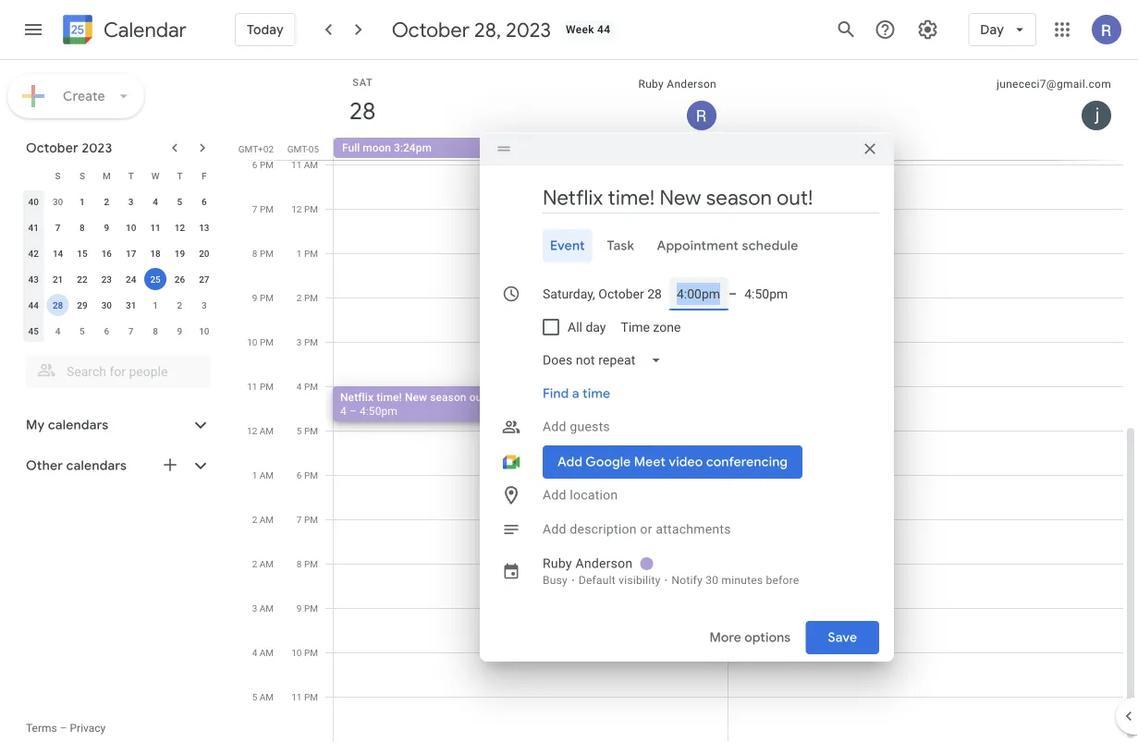 Task type: locate. For each thing, give the bounding box(es) containing it.
1 2 am from the top
[[252, 514, 274, 525]]

1 vertical spatial anderson
[[576, 556, 633, 571]]

7 pm down 5 pm at the bottom left of the page
[[297, 514, 318, 525]]

6 left november 7 "element"
[[104, 325, 109, 337]]

44 left 28 element
[[28, 300, 39, 311]]

schedule
[[742, 238, 798, 254]]

0 vertical spatial anderson
[[667, 78, 717, 91]]

05
[[309, 143, 319, 154]]

0 horizontal spatial october
[[26, 140, 79, 156]]

1 vertical spatial calendars
[[66, 458, 127, 474]]

2 up '3 am'
[[252, 559, 257, 570]]

– right terms link
[[60, 722, 67, 735]]

0 horizontal spatial ruby
[[543, 556, 572, 571]]

10 pm left 3 pm
[[247, 337, 274, 348]]

2 am down 1 am
[[252, 514, 274, 525]]

9
[[104, 222, 109, 233], [252, 292, 258, 303], [177, 325, 182, 337], [297, 603, 302, 614]]

1 add from the top
[[543, 419, 567, 435]]

1 horizontal spatial 11 pm
[[292, 692, 318, 703]]

0 horizontal spatial –
[[60, 722, 67, 735]]

5 row from the top
[[21, 266, 216, 292]]

6
[[252, 159, 258, 170], [202, 196, 207, 207], [104, 325, 109, 337], [297, 470, 302, 481]]

1 horizontal spatial 10 pm
[[292, 647, 318, 658]]

44 right week
[[597, 23, 611, 36]]

4 for 4 pm
[[297, 381, 302, 392]]

7 left november 8 element
[[128, 325, 134, 337]]

4 for 4 am
[[252, 647, 257, 658]]

21 element
[[47, 268, 69, 290]]

10
[[126, 222, 136, 233], [199, 325, 209, 337], [247, 337, 258, 348], [292, 647, 302, 658]]

1 horizontal spatial 30
[[101, 300, 112, 311]]

25, today element
[[144, 268, 167, 290]]

junececi7@gmail.com
[[997, 78, 1112, 91]]

30 right notify
[[706, 574, 719, 587]]

add down the add location
[[543, 522, 567, 537]]

other calendars
[[26, 458, 127, 474]]

1 horizontal spatial 44
[[597, 23, 611, 36]]

1 vertical spatial october
[[26, 140, 79, 156]]

2
[[104, 196, 109, 207], [297, 292, 302, 303], [177, 300, 182, 311], [252, 514, 257, 525], [252, 559, 257, 570]]

0 horizontal spatial s
[[55, 170, 61, 181]]

am down '3 am'
[[260, 647, 274, 658]]

find
[[543, 386, 569, 402]]

week 44
[[566, 23, 611, 36]]

9 right november 3 element
[[252, 292, 258, 303]]

1 horizontal spatial s
[[79, 170, 85, 181]]

1 right september 30 element
[[80, 196, 85, 207]]

3:24pm
[[394, 141, 432, 154]]

1 left november 2 "element"
[[153, 300, 158, 311]]

1 horizontal spatial –
[[349, 405, 357, 418]]

am up 4 am
[[260, 603, 274, 614]]

ruby anderson up full moon 3:24pm row
[[639, 78, 717, 91]]

None field
[[535, 344, 676, 377]]

4 down "netflix"
[[340, 405, 347, 418]]

0 vertical spatial 12
[[292, 203, 302, 215]]

calendars down my calendars dropdown button
[[66, 458, 127, 474]]

full
[[342, 141, 360, 154]]

1 horizontal spatial ruby anderson
[[639, 78, 717, 91]]

14
[[53, 248, 63, 259]]

october for october 28, 2023
[[392, 17, 470, 43]]

2 pm
[[297, 292, 318, 303]]

42
[[28, 248, 39, 259]]

9 right '3 am'
[[297, 603, 302, 614]]

2 row from the top
[[21, 189, 216, 215]]

create
[[63, 88, 105, 104]]

1 horizontal spatial 8 pm
[[297, 559, 318, 570]]

1 s from the left
[[55, 170, 61, 181]]

13
[[199, 222, 209, 233]]

2 vertical spatial add
[[543, 522, 567, 537]]

task
[[607, 238, 635, 254]]

add for add location
[[543, 488, 567, 503]]

0 vertical spatial 2 am
[[252, 514, 274, 525]]

am
[[304, 159, 318, 170], [260, 425, 274, 436], [260, 470, 274, 481], [260, 514, 274, 525], [260, 559, 274, 570], [260, 603, 274, 614], [260, 647, 274, 658], [260, 692, 274, 703]]

my
[[26, 417, 45, 434]]

1 for 1 pm
[[297, 248, 302, 259]]

1 horizontal spatial ruby
[[639, 78, 664, 91]]

0 vertical spatial 8 pm
[[252, 248, 274, 259]]

1 vertical spatial ruby anderson
[[543, 556, 633, 571]]

3 add from the top
[[543, 522, 567, 537]]

–
[[729, 286, 737, 302], [349, 405, 357, 418], [60, 722, 67, 735]]

28,
[[474, 17, 501, 43]]

ruby anderson inside 28 column header
[[639, 78, 717, 91]]

28 down sat on the left of the page
[[348, 96, 375, 126]]

3 for 3 am
[[252, 603, 257, 614]]

november 3 element
[[193, 294, 215, 316]]

main drawer image
[[22, 18, 44, 41]]

1 horizontal spatial 12
[[247, 425, 257, 436]]

add for add guests
[[543, 419, 567, 435]]

other calendars button
[[4, 451, 229, 481]]

12 up 1 am
[[247, 425, 257, 436]]

event button
[[543, 229, 592, 263]]

3 row from the top
[[21, 215, 216, 240]]

1 horizontal spatial t
[[177, 170, 183, 181]]

1 vertical spatial 10 pm
[[292, 647, 318, 658]]

30 right the 40
[[53, 196, 63, 207]]

0 vertical spatial 6 pm
[[252, 159, 274, 170]]

10 pm right 4 am
[[292, 647, 318, 658]]

m
[[103, 170, 111, 181]]

calendar element
[[59, 11, 187, 52]]

9 pm right '3 am'
[[297, 603, 318, 614]]

1 row from the top
[[21, 163, 216, 189]]

task button
[[600, 229, 642, 263]]

20
[[199, 248, 209, 259]]

0 horizontal spatial 11 pm
[[247, 381, 274, 392]]

calendars for my calendars
[[48, 417, 108, 434]]

– down "netflix"
[[349, 405, 357, 418]]

2023 right 28,
[[506, 17, 551, 43]]

netflix time! new season out! 4 – 4:50pm
[[340, 391, 489, 418]]

other
[[26, 458, 63, 474]]

2023 up the m
[[82, 140, 112, 156]]

row group containing 40
[[21, 189, 216, 344]]

12 inside row
[[175, 222, 185, 233]]

s
[[55, 170, 61, 181], [79, 170, 85, 181]]

privacy
[[70, 722, 106, 735]]

3
[[128, 196, 134, 207], [202, 300, 207, 311], [297, 337, 302, 348], [252, 603, 257, 614]]

2 left november 3 element
[[177, 300, 182, 311]]

row containing 42
[[21, 240, 216, 266]]

6 down f
[[202, 196, 207, 207]]

t right w
[[177, 170, 183, 181]]

november 6 element
[[96, 320, 118, 342]]

12
[[292, 203, 302, 215], [175, 222, 185, 233], [247, 425, 257, 436]]

11 pm up the 12 am
[[247, 381, 274, 392]]

find a time
[[543, 386, 611, 402]]

2 vertical spatial 12
[[247, 425, 257, 436]]

anderson inside 28 column header
[[667, 78, 717, 91]]

october up september 30 element
[[26, 140, 79, 156]]

add down find
[[543, 419, 567, 435]]

5 am
[[252, 692, 274, 703]]

0 vertical spatial ruby
[[639, 78, 664, 91]]

2 add from the top
[[543, 488, 567, 503]]

– inside netflix time! new season out! 4 – 4:50pm
[[349, 405, 357, 418]]

2 vertical spatial –
[[60, 722, 67, 735]]

t right the m
[[128, 170, 134, 181]]

6 pm down gmt+02
[[252, 159, 274, 170]]

44
[[597, 23, 611, 36], [28, 300, 39, 311]]

1 horizontal spatial 7 pm
[[297, 514, 318, 525]]

5 for 5 am
[[252, 692, 257, 703]]

31
[[126, 300, 136, 311]]

1 vertical spatial 12
[[175, 222, 185, 233]]

– left end time text box
[[729, 286, 737, 302]]

row
[[21, 163, 216, 189], [21, 189, 216, 215], [21, 215, 216, 240], [21, 240, 216, 266], [21, 266, 216, 292], [21, 292, 216, 318], [21, 318, 216, 344]]

add left location
[[543, 488, 567, 503]]

calendars for other calendars
[[66, 458, 127, 474]]

0 horizontal spatial 30
[[53, 196, 63, 207]]

7 row from the top
[[21, 318, 216, 344]]

anderson
[[667, 78, 717, 91], [576, 556, 633, 571]]

10 pm
[[247, 337, 274, 348], [292, 647, 318, 658]]

week
[[566, 23, 594, 36]]

t
[[128, 170, 134, 181], [177, 170, 183, 181]]

0 horizontal spatial anderson
[[576, 556, 633, 571]]

row containing 45
[[21, 318, 216, 344]]

3 up 4 am
[[252, 603, 257, 614]]

0 horizontal spatial 9 pm
[[252, 292, 274, 303]]

2 am
[[252, 514, 274, 525], [252, 559, 274, 570]]

0 vertical spatial calendars
[[48, 417, 108, 434]]

1 down 12 pm
[[297, 248, 302, 259]]

None search field
[[0, 348, 229, 388]]

1 vertical spatial 30
[[101, 300, 112, 311]]

0 vertical spatial add
[[543, 419, 567, 435]]

1 vertical spatial –
[[349, 405, 357, 418]]

3 right november 2 "element"
[[202, 300, 207, 311]]

sat
[[352, 76, 373, 88]]

default visibility
[[579, 574, 661, 587]]

time zone button
[[613, 311, 688, 344]]

november 7 element
[[120, 320, 142, 342]]

6 row from the top
[[21, 292, 216, 318]]

october 2023 grid
[[18, 163, 216, 344]]

all day
[[568, 320, 606, 335]]

3 down 2 pm at the left top of page
[[297, 337, 302, 348]]

0 vertical spatial 28
[[348, 96, 375, 126]]

am up '3 am'
[[260, 559, 274, 570]]

0 vertical spatial october
[[392, 17, 470, 43]]

10 left 11 element
[[126, 222, 136, 233]]

6 pm down 5 pm at the bottom left of the page
[[297, 470, 318, 481]]

s up september 30 element
[[55, 170, 61, 181]]

28
[[348, 96, 375, 126], [53, 300, 63, 311]]

3 for november 3 element
[[202, 300, 207, 311]]

1 vertical spatial add
[[543, 488, 567, 503]]

7 pm left 12 pm
[[252, 203, 274, 215]]

6 pm
[[252, 159, 274, 170], [297, 470, 318, 481]]

12 element
[[169, 216, 191, 239]]

7 pm
[[252, 203, 274, 215], [297, 514, 318, 525]]

time
[[621, 320, 650, 335]]

11 right '5 am'
[[292, 692, 302, 703]]

2 vertical spatial 30
[[706, 574, 719, 587]]

11 element
[[144, 216, 167, 239]]

am down 05
[[304, 159, 318, 170]]

5 right the 12 am
[[297, 425, 302, 436]]

1 vertical spatial 2 am
[[252, 559, 274, 570]]

12 down 11 am
[[292, 203, 302, 215]]

1 vertical spatial 6 pm
[[297, 470, 318, 481]]

2 horizontal spatial 30
[[706, 574, 719, 587]]

moon
[[363, 141, 391, 154]]

time zone
[[621, 320, 681, 335]]

1 vertical spatial 28
[[53, 300, 63, 311]]

1 vertical spatial 44
[[28, 300, 39, 311]]

4 up 5 pm at the bottom left of the page
[[297, 381, 302, 392]]

ruby anderson
[[639, 78, 717, 91], [543, 556, 633, 571]]

add location
[[543, 488, 618, 503]]

1 horizontal spatial 28
[[348, 96, 375, 126]]

calendars up the other calendars
[[48, 417, 108, 434]]

30 for september 30 element
[[53, 196, 63, 207]]

out!
[[469, 391, 489, 404]]

0 horizontal spatial 44
[[28, 300, 39, 311]]

20 element
[[193, 242, 215, 264]]

5
[[177, 196, 182, 207], [80, 325, 85, 337], [297, 425, 302, 436], [252, 692, 257, 703]]

0 horizontal spatial 28
[[53, 300, 63, 311]]

19 element
[[169, 242, 191, 264]]

anderson up full moon 3:24pm row
[[667, 78, 717, 91]]

october 2023
[[26, 140, 112, 156]]

time
[[583, 386, 611, 402]]

october left 28,
[[392, 17, 470, 43]]

5 right november 4 'element'
[[80, 325, 85, 337]]

10 right november 9 element
[[199, 325, 209, 337]]

2 down 1 am
[[252, 514, 257, 525]]

0 horizontal spatial 2023
[[82, 140, 112, 156]]

0 horizontal spatial 10 pm
[[247, 337, 274, 348]]

2 am up '3 am'
[[252, 559, 274, 570]]

4
[[153, 196, 158, 207], [55, 325, 60, 337], [297, 381, 302, 392], [340, 405, 347, 418], [252, 647, 257, 658]]

5 down 4 am
[[252, 692, 257, 703]]

4 row from the top
[[21, 240, 216, 266]]

1 horizontal spatial 6 pm
[[297, 470, 318, 481]]

25 cell
[[143, 266, 168, 292]]

28 element
[[47, 294, 69, 316]]

27 element
[[193, 268, 215, 290]]

row group
[[21, 189, 216, 344]]

11 right 10 'element'
[[150, 222, 161, 233]]

0 horizontal spatial 8 pm
[[252, 248, 274, 259]]

1 horizontal spatial october
[[392, 17, 470, 43]]

add
[[543, 419, 567, 435], [543, 488, 567, 503], [543, 522, 567, 537]]

to element
[[729, 286, 737, 302]]

1 down the 12 am
[[252, 470, 257, 481]]

calendar heading
[[100, 17, 187, 43]]

28 cell
[[46, 292, 70, 318]]

anderson up default
[[576, 556, 633, 571]]

guests
[[570, 419, 610, 435]]

0 horizontal spatial 12
[[175, 222, 185, 233]]

0 vertical spatial 30
[[53, 196, 63, 207]]

17 element
[[120, 242, 142, 264]]

ruby
[[639, 78, 664, 91], [543, 556, 572, 571]]

1 am
[[252, 470, 274, 481]]

tab list
[[495, 229, 879, 263]]

add inside add guests dropdown button
[[543, 419, 567, 435]]

s left the m
[[79, 170, 85, 181]]

3 am
[[252, 603, 274, 614]]

or
[[640, 522, 652, 537]]

am down 4 am
[[260, 692, 274, 703]]

1 horizontal spatial 2023
[[506, 17, 551, 43]]

12 right 11 element
[[175, 222, 185, 233]]

0 vertical spatial 44
[[597, 23, 611, 36]]

4 left november 5 element
[[55, 325, 60, 337]]

1 vertical spatial 11 pm
[[292, 692, 318, 703]]

row containing 40
[[21, 189, 216, 215]]

0 vertical spatial ruby anderson
[[639, 78, 717, 91]]

4 pm
[[297, 381, 318, 392]]

november 8 element
[[144, 320, 167, 342]]

7 right 41
[[55, 222, 60, 233]]

2 horizontal spatial 12
[[292, 203, 302, 215]]

14 element
[[47, 242, 69, 264]]

2 t from the left
[[177, 170, 183, 181]]

4 down '3 am'
[[252, 647, 257, 658]]

4 up 11 element
[[153, 196, 158, 207]]

row containing 44
[[21, 292, 216, 318]]

2 horizontal spatial –
[[729, 286, 737, 302]]

5 for 5 pm
[[297, 425, 302, 436]]

4 inside 'element'
[[55, 325, 60, 337]]

26 element
[[169, 268, 191, 290]]

full moon 3:24pm row
[[325, 138, 1138, 160]]

ruby anderson up default
[[543, 556, 633, 571]]

28 inside column header
[[348, 96, 375, 126]]

11
[[291, 159, 302, 170], [150, 222, 161, 233], [247, 381, 258, 392], [292, 692, 302, 703]]

28 inside 'cell'
[[53, 300, 63, 311]]

0 vertical spatial 7 pm
[[252, 203, 274, 215]]

november 5 element
[[71, 320, 93, 342]]

1 horizontal spatial anderson
[[667, 78, 717, 91]]

7 down 5 pm at the bottom left of the page
[[297, 514, 302, 525]]

3 up 10 'element'
[[128, 196, 134, 207]]

9 pm left 2 pm at the left top of page
[[252, 292, 274, 303]]

new
[[405, 391, 427, 404]]

default
[[579, 574, 616, 587]]

11 pm right '5 am'
[[292, 692, 318, 703]]

44 inside row
[[28, 300, 39, 311]]

1 vertical spatial 9 pm
[[297, 603, 318, 614]]

30 right 29 'element'
[[101, 300, 112, 311]]

appointment schedule
[[657, 238, 798, 254]]

terms link
[[26, 722, 57, 735]]

ruby inside 28 column header
[[639, 78, 664, 91]]

pm
[[260, 159, 274, 170], [260, 203, 274, 215], [304, 203, 318, 215], [260, 248, 274, 259], [304, 248, 318, 259], [260, 292, 274, 303], [304, 292, 318, 303], [260, 337, 274, 348], [304, 337, 318, 348], [260, 381, 274, 392], [304, 381, 318, 392], [304, 425, 318, 436], [304, 470, 318, 481], [304, 514, 318, 525], [304, 559, 318, 570], [304, 603, 318, 614], [304, 647, 318, 658], [304, 692, 318, 703]]

location
[[570, 488, 618, 503]]

0 horizontal spatial t
[[128, 170, 134, 181]]

4:50pm
[[360, 405, 398, 418]]

28 left 29
[[53, 300, 63, 311]]

0 vertical spatial 2023
[[506, 17, 551, 43]]

30 element
[[96, 294, 118, 316]]



Task type: vqa. For each thing, say whether or not it's contained in the screenshot.


Task type: describe. For each thing, give the bounding box(es) containing it.
40
[[28, 196, 39, 207]]

2 down 1 pm
[[297, 292, 302, 303]]

9 right november 8 element
[[177, 325, 182, 337]]

10 inside 'element'
[[126, 222, 136, 233]]

18
[[150, 248, 161, 259]]

time!
[[376, 391, 402, 404]]

am left 5 pm at the bottom left of the page
[[260, 425, 274, 436]]

7 inside "element"
[[128, 325, 134, 337]]

0 vertical spatial 11 pm
[[247, 381, 274, 392]]

26
[[175, 274, 185, 285]]

0 vertical spatial 10 pm
[[247, 337, 274, 348]]

add guests button
[[535, 411, 879, 444]]

add other calendars image
[[161, 456, 179, 474]]

1 pm
[[297, 248, 318, 259]]

43
[[28, 274, 39, 285]]

10 right november 10 element
[[247, 337, 258, 348]]

busy
[[543, 574, 568, 587]]

minutes
[[722, 574, 763, 587]]

add guests
[[543, 419, 610, 435]]

gmt+02
[[238, 143, 274, 154]]

11 up the 12 am
[[247, 381, 258, 392]]

Start date text field
[[543, 283, 662, 305]]

45
[[28, 325, 39, 337]]

6 right 1 am
[[297, 470, 302, 481]]

2 down the m
[[104, 196, 109, 207]]

12 for 12 am
[[247, 425, 257, 436]]

a
[[572, 386, 579, 402]]

1 horizontal spatial 9 pm
[[297, 603, 318, 614]]

15 element
[[71, 242, 93, 264]]

today
[[247, 21, 284, 38]]

row containing s
[[21, 163, 216, 189]]

21
[[53, 274, 63, 285]]

0 horizontal spatial 7 pm
[[252, 203, 274, 215]]

saturday, october 28 element
[[341, 90, 384, 132]]

appointment schedule button
[[650, 229, 806, 263]]

add description or attachments
[[543, 522, 731, 537]]

day
[[586, 320, 606, 335]]

my calendars button
[[4, 411, 229, 440]]

2 2 am from the top
[[252, 559, 274, 570]]

31 element
[[120, 294, 142, 316]]

terms – privacy
[[26, 722, 106, 735]]

day
[[980, 21, 1004, 38]]

29
[[77, 300, 87, 311]]

w
[[151, 170, 159, 181]]

25
[[150, 274, 161, 285]]

1 vertical spatial 8 pm
[[297, 559, 318, 570]]

11 am
[[291, 159, 318, 170]]

28 column header
[[334, 60, 729, 138]]

privacy link
[[70, 722, 106, 735]]

add for add description or attachments
[[543, 522, 567, 537]]

0 vertical spatial 9 pm
[[252, 292, 274, 303]]

Start time text field
[[677, 283, 721, 305]]

Search for people text field
[[37, 355, 200, 388]]

description
[[570, 522, 637, 537]]

24 element
[[120, 268, 142, 290]]

october for october 2023
[[26, 140, 79, 156]]

row containing 43
[[21, 266, 216, 292]]

27
[[199, 274, 209, 285]]

1 for november 1 element
[[153, 300, 158, 311]]

october 28, 2023
[[392, 17, 551, 43]]

28 grid
[[237, 60, 1138, 743]]

row group inside october 2023 grid
[[21, 189, 216, 344]]

am down the 12 am
[[260, 470, 274, 481]]

4 for november 4 'element'
[[55, 325, 60, 337]]

1 vertical spatial 7 pm
[[297, 514, 318, 525]]

0 horizontal spatial 6 pm
[[252, 159, 274, 170]]

22
[[77, 274, 87, 285]]

10 right 4 am
[[292, 647, 302, 658]]

november 1 element
[[144, 294, 167, 316]]

24
[[126, 274, 136, 285]]

f
[[202, 170, 207, 181]]

0 horizontal spatial ruby anderson
[[543, 556, 633, 571]]

23 element
[[96, 268, 118, 290]]

tab list containing event
[[495, 229, 879, 263]]

0 vertical spatial –
[[729, 286, 737, 302]]

23
[[101, 274, 112, 285]]

12 for 12 pm
[[292, 203, 302, 215]]

5 up 12 element
[[177, 196, 182, 207]]

row containing 41
[[21, 215, 216, 240]]

calendar
[[104, 17, 187, 43]]

6 down gmt+02
[[252, 159, 258, 170]]

today button
[[235, 7, 296, 52]]

1 t from the left
[[128, 170, 134, 181]]

november 2 element
[[169, 294, 191, 316]]

1 vertical spatial ruby
[[543, 556, 572, 571]]

event
[[550, 238, 585, 254]]

before
[[766, 574, 799, 587]]

1 for 1 am
[[252, 470, 257, 481]]

full moon 3:24pm
[[342, 141, 432, 154]]

gmt-05
[[287, 143, 319, 154]]

41
[[28, 222, 39, 233]]

november 4 element
[[47, 320, 69, 342]]

4 am
[[252, 647, 274, 658]]

2 s from the left
[[79, 170, 85, 181]]

all
[[568, 320, 583, 335]]

18 element
[[144, 242, 167, 264]]

12 am
[[247, 425, 274, 436]]

2 inside "element"
[[177, 300, 182, 311]]

1 vertical spatial 2023
[[82, 140, 112, 156]]

15
[[77, 248, 87, 259]]

november 9 element
[[169, 320, 191, 342]]

3 for 3 pm
[[297, 337, 302, 348]]

terms
[[26, 722, 57, 735]]

create button
[[7, 74, 144, 118]]

17
[[126, 248, 136, 259]]

9 left 10 'element'
[[104, 222, 109, 233]]

30 for '30' element
[[101, 300, 112, 311]]

16
[[101, 248, 112, 259]]

5 pm
[[297, 425, 318, 436]]

zone
[[653, 320, 681, 335]]

appointment
[[657, 238, 739, 254]]

5 for november 5 element
[[80, 325, 85, 337]]

visibility
[[619, 574, 661, 587]]

november 10 element
[[193, 320, 215, 342]]

Add title text field
[[543, 184, 879, 212]]

11 inside october 2023 grid
[[150, 222, 161, 233]]

settings menu image
[[917, 18, 939, 41]]

gmt-
[[287, 143, 309, 154]]

season
[[430, 391, 467, 404]]

22 element
[[71, 268, 93, 290]]

full moon 3:24pm button
[[334, 138, 717, 158]]

3 pm
[[297, 337, 318, 348]]

29 element
[[71, 294, 93, 316]]

End time text field
[[745, 283, 789, 305]]

12 pm
[[292, 203, 318, 215]]

10 element
[[120, 216, 142, 239]]

12 for 12
[[175, 222, 185, 233]]

19
[[175, 248, 185, 259]]

my calendars
[[26, 417, 108, 434]]

notify
[[672, 574, 703, 587]]

am down 1 am
[[260, 514, 274, 525]]

september 30 element
[[47, 190, 69, 213]]

11 down gmt-
[[291, 159, 302, 170]]

13 element
[[193, 216, 215, 239]]

16 element
[[96, 242, 118, 264]]

7 left 12 pm
[[252, 203, 258, 215]]

4 inside netflix time! new season out! 4 – 4:50pm
[[340, 405, 347, 418]]



